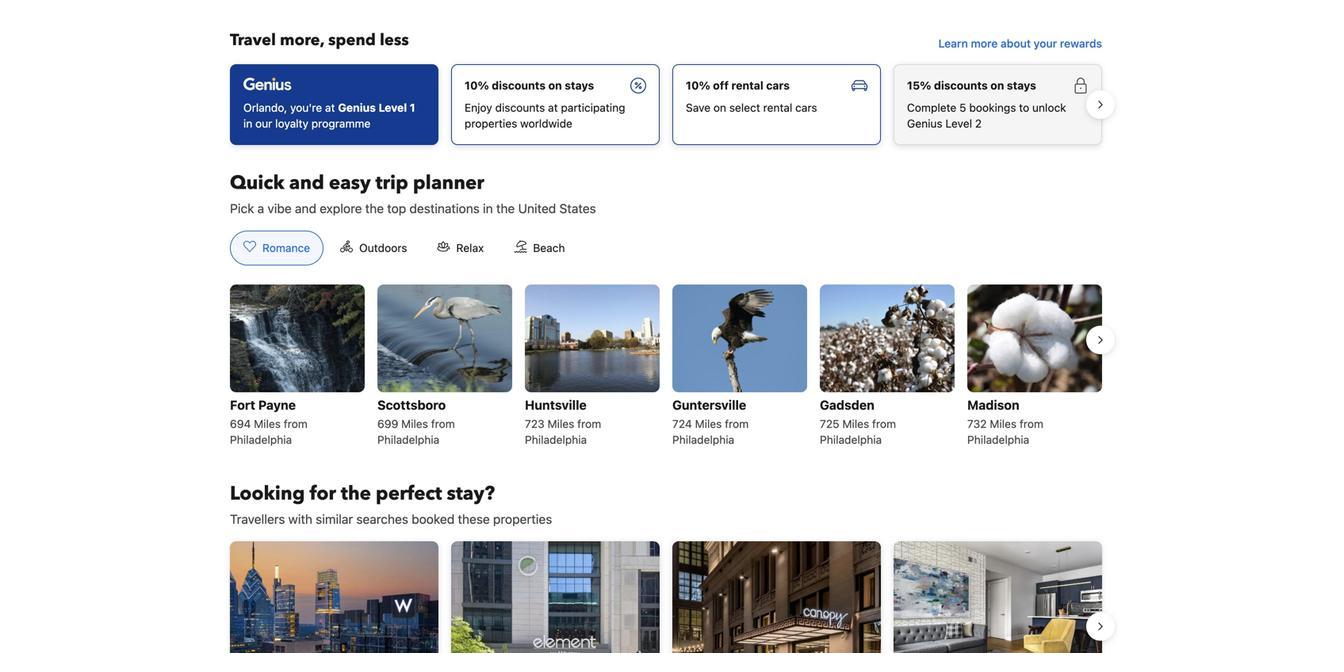 Task type: describe. For each thing, give the bounding box(es) containing it.
trip
[[376, 170, 408, 196]]

10% for 10% off rental cars
[[686, 79, 710, 92]]

orlando, you're at genius level 1 in our loyalty programme
[[243, 101, 415, 130]]

relax button
[[424, 231, 497, 266]]

travel more, spend less
[[230, 29, 409, 51]]

travel
[[230, 29, 276, 51]]

properties inside enjoy discounts at participating properties worldwide
[[465, 117, 517, 130]]

on for bookings
[[991, 79, 1004, 92]]

5
[[960, 101, 966, 114]]

at for participating
[[548, 101, 558, 114]]

discounts for 5
[[934, 79, 988, 92]]

romance button
[[230, 231, 324, 266]]

outdoors button
[[327, 231, 421, 266]]

scottsboro 699 miles from philadelphia
[[378, 398, 455, 446]]

15% discounts on stays
[[907, 79, 1036, 92]]

quick and easy trip planner pick a vibe and explore the top destinations in the united states
[[230, 170, 596, 216]]

huntsville 723 miles from philadelphia
[[525, 398, 601, 446]]

your
[[1034, 37, 1057, 50]]

region for looking for the perfect stay?
[[217, 535, 1115, 653]]

from for huntsville
[[577, 417, 601, 431]]

miles for huntsville
[[548, 417, 574, 431]]

stays for 10% discounts on stays
[[565, 79, 594, 92]]

these
[[458, 512, 490, 527]]

10% discounts on stays
[[465, 79, 594, 92]]

perfect
[[376, 481, 442, 507]]

madison
[[968, 398, 1020, 413]]

miles inside fort payne 694 miles from philadelphia
[[254, 417, 281, 431]]

from inside fort payne 694 miles from philadelphia
[[284, 417, 308, 431]]

the inside looking for the perfect stay? travellers with similar searches booked these properties
[[341, 481, 371, 507]]

explore
[[320, 201, 362, 216]]

more
[[971, 37, 998, 50]]

1 vertical spatial and
[[295, 201, 316, 216]]

the left the united
[[496, 201, 515, 216]]

complete 5 bookings to unlock genius level 2
[[907, 101, 1066, 130]]

1
[[410, 101, 415, 114]]

fort
[[230, 398, 255, 413]]

romance
[[263, 241, 310, 254]]

off
[[713, 79, 729, 92]]

0 vertical spatial rental
[[732, 79, 764, 92]]

you're
[[290, 101, 322, 114]]

relax
[[456, 241, 484, 254]]

more,
[[280, 29, 324, 51]]

rewards
[[1060, 37, 1102, 50]]

15%
[[907, 79, 931, 92]]

guntersville
[[673, 398, 746, 413]]

philadelphia inside fort payne 694 miles from philadelphia
[[230, 433, 292, 446]]

learn more about your rewards link
[[932, 29, 1109, 58]]

2
[[975, 117, 982, 130]]

beach button
[[501, 231, 579, 266]]

1 horizontal spatial on
[[714, 101, 726, 114]]

states
[[560, 201, 596, 216]]

orlando,
[[243, 101, 287, 114]]

save
[[686, 101, 711, 114]]

10% for 10% discounts on stays
[[465, 79, 489, 92]]

easy
[[329, 170, 371, 196]]

with
[[288, 512, 312, 527]]

miles for madison
[[990, 417, 1017, 431]]

discounts for discounts
[[492, 79, 546, 92]]

programme
[[312, 117, 371, 130]]

less
[[380, 29, 409, 51]]

outdoors
[[359, 241, 407, 254]]

at for genius
[[325, 101, 335, 114]]

the left top
[[365, 201, 384, 216]]

beach
[[533, 241, 565, 254]]

level inside orlando, you're at genius level 1 in our loyalty programme
[[379, 101, 407, 114]]

philadelphia for huntsville
[[525, 433, 587, 446]]

loyalty
[[275, 117, 309, 130]]

travellers
[[230, 512, 285, 527]]

from for guntersville
[[725, 417, 749, 431]]

stay?
[[447, 481, 495, 507]]

to
[[1019, 101, 1030, 114]]

payne
[[258, 398, 296, 413]]

from for madison
[[1020, 417, 1044, 431]]



Task type: vqa. For each thing, say whether or not it's contained in the screenshot.


Task type: locate. For each thing, give the bounding box(es) containing it.
4 philadelphia from the left
[[673, 433, 735, 446]]

scottsboro
[[378, 398, 446, 413]]

rental
[[732, 79, 764, 92], [763, 101, 793, 114]]

from down "gadsden"
[[872, 417, 896, 431]]

philadelphia for guntersville
[[673, 433, 735, 446]]

region
[[217, 58, 1115, 151], [217, 278, 1115, 456], [217, 535, 1115, 653]]

1 philadelphia from the left
[[230, 433, 292, 446]]

discounts down 10% discounts on stays
[[495, 101, 545, 114]]

5 miles from the left
[[843, 417, 869, 431]]

6 from from the left
[[1020, 417, 1044, 431]]

about
[[1001, 37, 1031, 50]]

philadelphia for scottsboro
[[378, 433, 439, 446]]

miles down payne on the left bottom of the page
[[254, 417, 281, 431]]

learn more about your rewards
[[939, 37, 1102, 50]]

our
[[255, 117, 272, 130]]

miles
[[254, 417, 281, 431], [401, 417, 428, 431], [548, 417, 574, 431], [695, 417, 722, 431], [843, 417, 869, 431], [990, 417, 1017, 431]]

blue genius logo image
[[243, 78, 291, 90], [243, 78, 291, 90]]

miles for gadsden
[[843, 417, 869, 431]]

the
[[365, 201, 384, 216], [496, 201, 515, 216], [341, 481, 371, 507]]

on for at
[[548, 79, 562, 92]]

in inside orlando, you're at genius level 1 in our loyalty programme
[[243, 117, 252, 130]]

miles inside gadsden 725 miles from philadelphia
[[843, 417, 869, 431]]

miles down huntsville
[[548, 417, 574, 431]]

philadelphia down 694 at the bottom left of page
[[230, 433, 292, 446]]

for
[[310, 481, 336, 507]]

0 vertical spatial cars
[[766, 79, 790, 92]]

miles down guntersville
[[695, 417, 722, 431]]

0 horizontal spatial cars
[[766, 79, 790, 92]]

united
[[518, 201, 556, 216]]

732
[[968, 417, 987, 431]]

philadelphia for gadsden
[[820, 433, 882, 446]]

1 vertical spatial cars
[[796, 101, 817, 114]]

cars
[[766, 79, 790, 92], [796, 101, 817, 114]]

10% up enjoy
[[465, 79, 489, 92]]

philadelphia inside madison 732 miles from philadelphia
[[968, 433, 1030, 446]]

looking
[[230, 481, 305, 507]]

vibe
[[268, 201, 292, 216]]

properties right these
[[493, 512, 552, 527]]

philadelphia inside gadsden 725 miles from philadelphia
[[820, 433, 882, 446]]

1 10% from the left
[[465, 79, 489, 92]]

from
[[284, 417, 308, 431], [431, 417, 455, 431], [577, 417, 601, 431], [725, 417, 749, 431], [872, 417, 896, 431], [1020, 417, 1044, 431]]

4 from from the left
[[725, 417, 749, 431]]

learn
[[939, 37, 968, 50]]

philadelphia down 724
[[673, 433, 735, 446]]

tab list containing romance
[[217, 231, 591, 266]]

level
[[379, 101, 407, 114], [946, 117, 972, 130]]

tab list
[[217, 231, 591, 266]]

stays
[[565, 79, 594, 92], [1007, 79, 1036, 92]]

pick
[[230, 201, 254, 216]]

discounts inside enjoy discounts at participating properties worldwide
[[495, 101, 545, 114]]

enjoy
[[465, 101, 492, 114]]

0 horizontal spatial level
[[379, 101, 407, 114]]

miles for guntersville
[[695, 417, 722, 431]]

region containing 10% discounts on stays
[[217, 58, 1115, 151]]

in
[[243, 117, 252, 130], [483, 201, 493, 216]]

0 horizontal spatial 10%
[[465, 79, 489, 92]]

miles inside guntersville 724 miles from philadelphia
[[695, 417, 722, 431]]

region containing fort payne
[[217, 278, 1115, 456]]

miles down scottsboro
[[401, 417, 428, 431]]

1 miles from the left
[[254, 417, 281, 431]]

philadelphia inside huntsville 723 miles from philadelphia
[[525, 433, 587, 446]]

stays for 15% discounts on stays
[[1007, 79, 1036, 92]]

0 horizontal spatial at
[[325, 101, 335, 114]]

3 philadelphia from the left
[[525, 433, 587, 446]]

724
[[673, 417, 692, 431]]

complete
[[907, 101, 957, 114]]

similar
[[316, 512, 353, 527]]

1 horizontal spatial stays
[[1007, 79, 1036, 92]]

philadelphia inside scottsboro 699 miles from philadelphia
[[378, 433, 439, 446]]

genius
[[338, 101, 376, 114], [907, 117, 943, 130]]

discounts up '5' on the right top of page
[[934, 79, 988, 92]]

at inside orlando, you're at genius level 1 in our loyalty programme
[[325, 101, 335, 114]]

0 horizontal spatial in
[[243, 117, 252, 130]]

0 vertical spatial in
[[243, 117, 252, 130]]

from down scottsboro
[[431, 417, 455, 431]]

miles inside madison 732 miles from philadelphia
[[990, 417, 1017, 431]]

in up the relax at the left top of the page
[[483, 201, 493, 216]]

genius down complete
[[907, 117, 943, 130]]

on up bookings
[[991, 79, 1004, 92]]

0 vertical spatial region
[[217, 58, 1115, 151]]

725
[[820, 417, 840, 431]]

gadsden 725 miles from philadelphia
[[820, 398, 896, 446]]

from down payne on the left bottom of the page
[[284, 417, 308, 431]]

1 horizontal spatial genius
[[907, 117, 943, 130]]

madison 732 miles from philadelphia
[[968, 398, 1044, 446]]

at up programme
[[325, 101, 335, 114]]

6 miles from the left
[[990, 417, 1017, 431]]

1 vertical spatial region
[[217, 278, 1115, 456]]

0 vertical spatial properties
[[465, 117, 517, 130]]

miles inside scottsboro 699 miles from philadelphia
[[401, 417, 428, 431]]

10% up save
[[686, 79, 710, 92]]

genius up programme
[[338, 101, 376, 114]]

properties inside looking for the perfect stay? travellers with similar searches booked these properties
[[493, 512, 552, 527]]

2 stays from the left
[[1007, 79, 1036, 92]]

level left 1
[[379, 101, 407, 114]]

and right "vibe"
[[295, 201, 316, 216]]

1 region from the top
[[217, 58, 1115, 151]]

2 horizontal spatial on
[[991, 79, 1004, 92]]

properties
[[465, 117, 517, 130], [493, 512, 552, 527]]

0 horizontal spatial stays
[[565, 79, 594, 92]]

philadelphia down 732
[[968, 433, 1030, 446]]

top
[[387, 201, 406, 216]]

1 horizontal spatial 10%
[[686, 79, 710, 92]]

level down '5' on the right top of page
[[946, 117, 972, 130]]

0 vertical spatial genius
[[338, 101, 376, 114]]

at up the worldwide
[[548, 101, 558, 114]]

miles down "gadsden"
[[843, 417, 869, 431]]

2 region from the top
[[217, 278, 1115, 456]]

2 10% from the left
[[686, 79, 710, 92]]

cars up "save on select rental cars"
[[766, 79, 790, 92]]

level inside complete 5 bookings to unlock genius level 2
[[946, 117, 972, 130]]

1 horizontal spatial at
[[548, 101, 558, 114]]

0 horizontal spatial on
[[548, 79, 562, 92]]

from down huntsville
[[577, 417, 601, 431]]

select
[[729, 101, 760, 114]]

0 vertical spatial and
[[289, 170, 324, 196]]

0 vertical spatial level
[[379, 101, 407, 114]]

miles down madison
[[990, 417, 1017, 431]]

and
[[289, 170, 324, 196], [295, 201, 316, 216]]

10% off rental cars
[[686, 79, 790, 92]]

looking for the perfect stay? travellers with similar searches booked these properties
[[230, 481, 552, 527]]

from inside huntsville 723 miles from philadelphia
[[577, 417, 601, 431]]

3 miles from the left
[[548, 417, 574, 431]]

miles inside huntsville 723 miles from philadelphia
[[548, 417, 574, 431]]

1 horizontal spatial level
[[946, 117, 972, 130]]

booked
[[412, 512, 455, 527]]

1 vertical spatial genius
[[907, 117, 943, 130]]

from down guntersville
[[725, 417, 749, 431]]

from inside scottsboro 699 miles from philadelphia
[[431, 417, 455, 431]]

from right 732
[[1020, 417, 1044, 431]]

723
[[525, 417, 545, 431]]

huntsville
[[525, 398, 587, 413]]

2 at from the left
[[548, 101, 558, 114]]

participating
[[561, 101, 625, 114]]

3 region from the top
[[217, 535, 1115, 653]]

1 horizontal spatial in
[[483, 201, 493, 216]]

10%
[[465, 79, 489, 92], [686, 79, 710, 92]]

on up enjoy discounts at participating properties worldwide
[[548, 79, 562, 92]]

6 philadelphia from the left
[[968, 433, 1030, 446]]

1 vertical spatial properties
[[493, 512, 552, 527]]

5 philadelphia from the left
[[820, 433, 882, 446]]

enjoy discounts at participating properties worldwide
[[465, 101, 625, 130]]

694
[[230, 417, 251, 431]]

save on select rental cars
[[686, 101, 817, 114]]

philadelphia down 699
[[378, 433, 439, 446]]

philadelphia down 723
[[525, 433, 587, 446]]

from inside guntersville 724 miles from philadelphia
[[725, 417, 749, 431]]

fort payne 694 miles from philadelphia
[[230, 398, 308, 446]]

discounts
[[492, 79, 546, 92], [934, 79, 988, 92], [495, 101, 545, 114]]

0 horizontal spatial genius
[[338, 101, 376, 114]]

2 philadelphia from the left
[[378, 433, 439, 446]]

philadelphia inside guntersville 724 miles from philadelphia
[[673, 433, 735, 446]]

worldwide
[[520, 117, 573, 130]]

at inside enjoy discounts at participating properties worldwide
[[548, 101, 558, 114]]

cars right select
[[796, 101, 817, 114]]

from inside madison 732 miles from philadelphia
[[1020, 417, 1044, 431]]

region for travel more, spend less
[[217, 58, 1115, 151]]

and up "vibe"
[[289, 170, 324, 196]]

genius inside orlando, you're at genius level 1 in our loyalty programme
[[338, 101, 376, 114]]

stays up participating
[[565, 79, 594, 92]]

1 vertical spatial in
[[483, 201, 493, 216]]

on
[[548, 79, 562, 92], [991, 79, 1004, 92], [714, 101, 726, 114]]

guntersville 724 miles from philadelphia
[[673, 398, 749, 446]]

rental up select
[[732, 79, 764, 92]]

gadsden
[[820, 398, 875, 413]]

in inside quick and easy trip planner pick a vibe and explore the top destinations in the united states
[[483, 201, 493, 216]]

destinations
[[410, 201, 480, 216]]

unlock
[[1033, 101, 1066, 114]]

rental right select
[[763, 101, 793, 114]]

1 from from the left
[[284, 417, 308, 431]]

the right for
[[341, 481, 371, 507]]

bookings
[[969, 101, 1016, 114]]

1 horizontal spatial cars
[[796, 101, 817, 114]]

1 at from the left
[[325, 101, 335, 114]]

philadelphia
[[230, 433, 292, 446], [378, 433, 439, 446], [525, 433, 587, 446], [673, 433, 735, 446], [820, 433, 882, 446], [968, 433, 1030, 446]]

3 from from the left
[[577, 417, 601, 431]]

discounts up enjoy discounts at participating properties worldwide
[[492, 79, 546, 92]]

1 vertical spatial rental
[[763, 101, 793, 114]]

miles for scottsboro
[[401, 417, 428, 431]]

in left our
[[243, 117, 252, 130]]

5 from from the left
[[872, 417, 896, 431]]

a
[[258, 201, 264, 216]]

1 vertical spatial level
[[946, 117, 972, 130]]

from for scottsboro
[[431, 417, 455, 431]]

2 from from the left
[[431, 417, 455, 431]]

from for gadsden
[[872, 417, 896, 431]]

4 miles from the left
[[695, 417, 722, 431]]

at
[[325, 101, 335, 114], [548, 101, 558, 114]]

genius inside complete 5 bookings to unlock genius level 2
[[907, 117, 943, 130]]

properties down enjoy
[[465, 117, 517, 130]]

spend
[[328, 29, 376, 51]]

searches
[[356, 512, 408, 527]]

on right save
[[714, 101, 726, 114]]

stays up to
[[1007, 79, 1036, 92]]

1 stays from the left
[[565, 79, 594, 92]]

quick
[[230, 170, 285, 196]]

699
[[378, 417, 398, 431]]

philadelphia for madison
[[968, 433, 1030, 446]]

2 vertical spatial region
[[217, 535, 1115, 653]]

philadelphia down "725" at the bottom right
[[820, 433, 882, 446]]

from inside gadsden 725 miles from philadelphia
[[872, 417, 896, 431]]

planner
[[413, 170, 484, 196]]

2 miles from the left
[[401, 417, 428, 431]]



